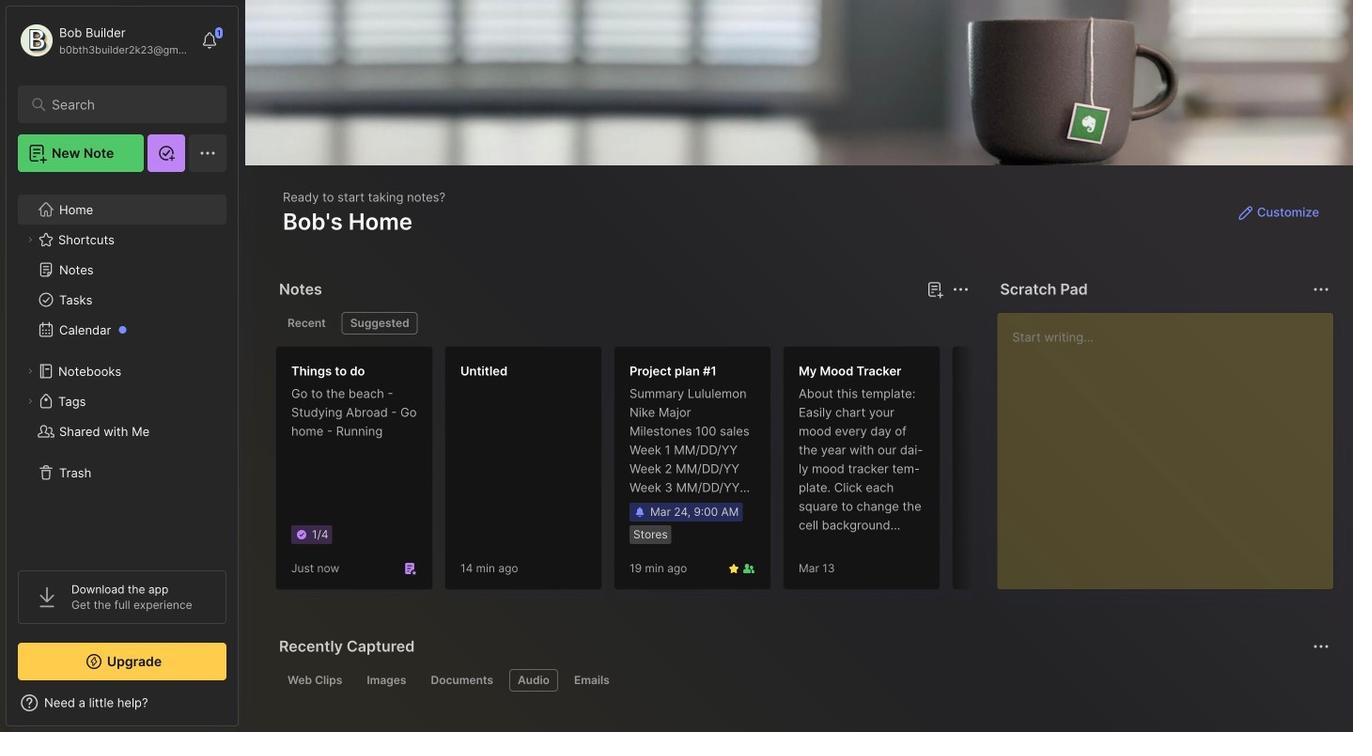 Task type: locate. For each thing, give the bounding box(es) containing it.
More actions field
[[948, 276, 974, 303], [1309, 276, 1335, 303]]

more actions image
[[1311, 278, 1333, 301]]

click to collapse image
[[237, 698, 251, 720]]

tree inside main element
[[7, 183, 238, 554]]

WHAT'S NEW field
[[7, 688, 238, 718]]

Account field
[[18, 22, 192, 59]]

row group
[[275, 346, 1122, 602]]

1 horizontal spatial more actions field
[[1309, 276, 1335, 303]]

Search text field
[[52, 96, 202, 114]]

0 vertical spatial tab list
[[279, 312, 967, 335]]

0 horizontal spatial more actions field
[[948, 276, 974, 303]]

1 vertical spatial tab list
[[279, 669, 1327, 692]]

tab
[[279, 312, 334, 335], [342, 312, 418, 335], [279, 669, 351, 692], [358, 669, 415, 692], [423, 669, 502, 692], [510, 669, 558, 692], [566, 669, 618, 692]]

tree
[[7, 183, 238, 554]]

None search field
[[52, 93, 202, 116]]

tab list
[[279, 312, 967, 335], [279, 669, 1327, 692]]



Task type: vqa. For each thing, say whether or not it's contained in the screenshot.
2nd More actions field
yes



Task type: describe. For each thing, give the bounding box(es) containing it.
none search field inside main element
[[52, 93, 202, 116]]

main element
[[0, 0, 244, 732]]

Start writing… text field
[[1013, 313, 1333, 574]]

expand tags image
[[24, 396, 36, 407]]

1 more actions field from the left
[[948, 276, 974, 303]]

more actions image
[[950, 278, 972, 301]]

1 tab list from the top
[[279, 312, 967, 335]]

2 more actions field from the left
[[1309, 276, 1335, 303]]

expand notebooks image
[[24, 366, 36, 377]]

2 tab list from the top
[[279, 669, 1327, 692]]



